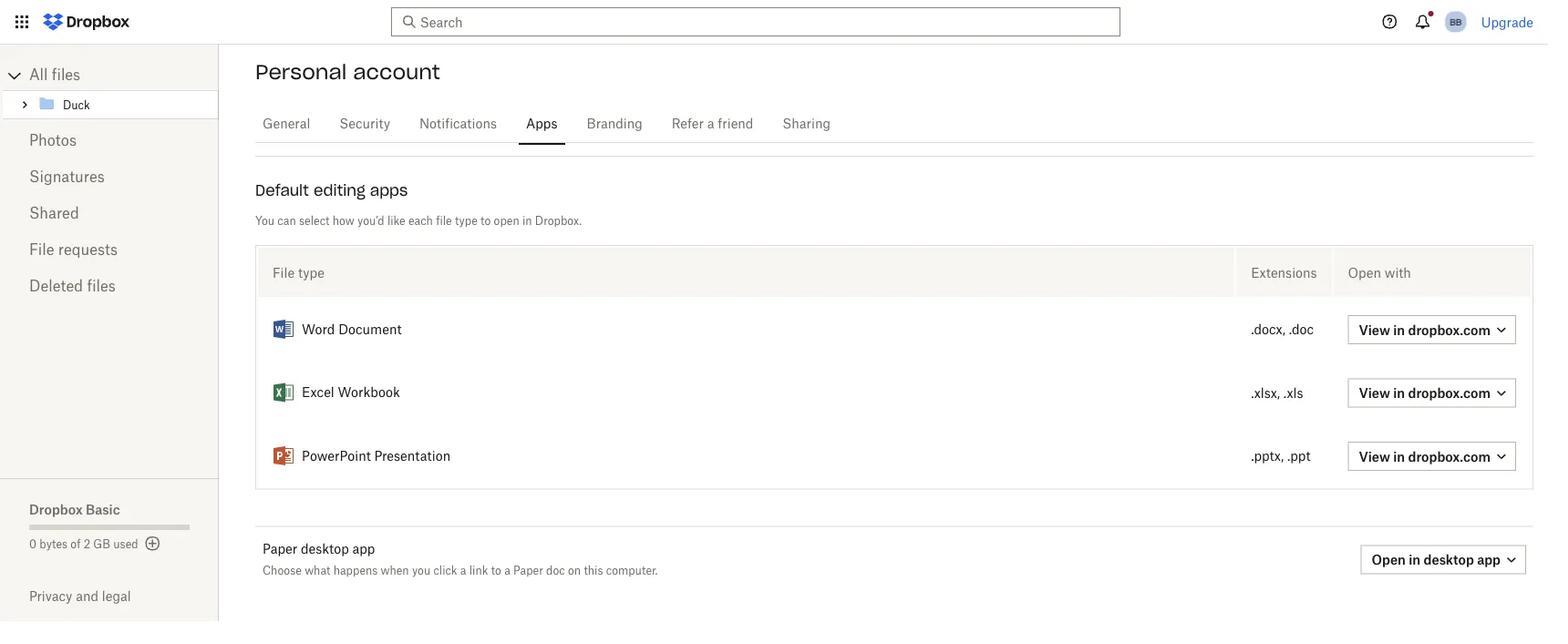Task type: locate. For each thing, give the bounding box(es) containing it.
0 vertical spatial template stateless image
[[273, 320, 295, 342]]

view right .xls
[[1359, 386, 1391, 402]]

1 vertical spatial paper
[[514, 567, 543, 578]]

paper left doc
[[514, 567, 543, 578]]

0 vertical spatial view in dropbox.com
[[1359, 323, 1491, 338]]

click
[[434, 567, 457, 578]]

0 vertical spatial dropbox.com
[[1409, 323, 1491, 338]]

1 dropbox.com from the top
[[1409, 323, 1491, 338]]

branding
[[587, 118, 643, 130]]

editing
[[314, 181, 365, 200]]

open inside "popup button"
[[1372, 553, 1406, 569]]

2 view from the top
[[1359, 386, 1391, 402]]

0 vertical spatial view
[[1359, 323, 1391, 338]]

template stateless image left word
[[273, 320, 295, 342]]

2 view in dropbox.com from the top
[[1359, 386, 1491, 402]]

1 vertical spatial open
[[1372, 553, 1406, 569]]

2 dropbox.com from the top
[[1409, 386, 1491, 402]]

3 view from the top
[[1359, 449, 1391, 465]]

bb
[[1450, 16, 1462, 27]]

file
[[29, 244, 54, 258], [273, 265, 295, 281]]

1 horizontal spatial paper
[[514, 567, 543, 578]]

dropbox.com for .docx, .doc
[[1409, 323, 1491, 338]]

1 horizontal spatial type
[[455, 217, 478, 228]]

file down shared
[[29, 244, 54, 258]]

default editing apps
[[255, 181, 408, 200]]

requests
[[58, 244, 118, 258]]

paper
[[263, 544, 298, 557], [514, 567, 543, 578]]

privacy
[[29, 589, 72, 605]]

tab list
[[255, 99, 1534, 146]]

to left the open in the top left of the page
[[481, 217, 491, 228]]

sharing tab
[[776, 102, 838, 146]]

view in dropbox.com
[[1359, 323, 1491, 338], [1359, 386, 1491, 402], [1359, 449, 1491, 465]]

2 vertical spatial dropbox.com
[[1409, 449, 1491, 465]]

get more space image
[[142, 534, 164, 555]]

view in dropbox.com for .docx, .doc
[[1359, 323, 1491, 338]]

refer a friend
[[672, 118, 754, 130]]

file requests
[[29, 244, 118, 258]]

2 horizontal spatial a
[[708, 118, 715, 130]]

1 vertical spatial dropbox.com
[[1409, 386, 1491, 402]]

shared
[[29, 207, 79, 222]]

open for open in desktop app
[[1372, 553, 1406, 569]]

dropbox.com for .pptx, .ppt
[[1409, 449, 1491, 465]]

1 vertical spatial view in dropbox.com
[[1359, 386, 1491, 402]]

1 view in dropbox.com button from the top
[[1349, 379, 1517, 408]]

a
[[708, 118, 715, 130], [460, 567, 466, 578], [505, 567, 511, 578]]

1 vertical spatial file
[[273, 265, 295, 281]]

1 vertical spatial view in dropbox.com button
[[1349, 443, 1517, 472]]

in for .docx, .doc
[[1394, 323, 1406, 338]]

view down open with
[[1359, 323, 1391, 338]]

2 template stateless image from the top
[[273, 383, 295, 405]]

file down can
[[273, 265, 295, 281]]

1 horizontal spatial app
[[1478, 553, 1501, 569]]

dropbox.
[[535, 217, 582, 228]]

2 vertical spatial view in dropbox.com
[[1359, 449, 1491, 465]]

to right link
[[491, 567, 502, 578]]

view in dropbox.com button
[[1349, 379, 1517, 408], [1349, 443, 1517, 472]]

1 horizontal spatial file
[[273, 265, 295, 281]]

open
[[494, 217, 520, 228]]

.xlsx,
[[1251, 388, 1281, 401]]

what
[[305, 567, 331, 578]]

view inside popup button
[[1359, 323, 1391, 338]]

3 dropbox.com from the top
[[1409, 449, 1491, 465]]

powerpoint presentation
[[302, 451, 451, 464]]

1 view from the top
[[1359, 323, 1391, 338]]

file type
[[273, 265, 325, 281]]

1 view in dropbox.com from the top
[[1359, 323, 1491, 338]]

like
[[388, 217, 406, 228]]

dropbox logo - go to the homepage image
[[36, 7, 136, 36]]

0 horizontal spatial file
[[29, 244, 54, 258]]

2 vertical spatial template stateless image
[[273, 446, 295, 468]]

apps tab
[[519, 102, 565, 146]]

0 horizontal spatial files
[[52, 68, 80, 83]]

type right file
[[455, 217, 478, 228]]

bb button
[[1442, 7, 1471, 36]]

upgrade
[[1482, 14, 1534, 30]]

files for all files
[[52, 68, 80, 83]]

presentation
[[374, 451, 451, 464]]

view for .xlsx, .xls
[[1359, 386, 1391, 402]]

2 view in dropbox.com button from the top
[[1349, 443, 1517, 472]]

a right refer
[[708, 118, 715, 130]]

in
[[523, 217, 532, 228], [1394, 323, 1406, 338], [1394, 386, 1406, 402], [1394, 449, 1406, 465], [1409, 553, 1421, 569]]

default
[[255, 181, 309, 200]]

paper up choose on the bottom left of page
[[263, 544, 298, 557]]

dropbox.com inside popup button
[[1409, 323, 1491, 338]]

open for open with
[[1349, 265, 1382, 281]]

3 template stateless image from the top
[[273, 446, 295, 468]]

signatures link
[[29, 160, 190, 196]]

file
[[436, 217, 452, 228]]

open
[[1349, 265, 1382, 281], [1372, 553, 1406, 569]]

files inside tree
[[52, 68, 80, 83]]

used
[[113, 540, 138, 551]]

select
[[299, 217, 330, 228]]

files down file requests link
[[87, 280, 116, 295]]

0 vertical spatial paper
[[263, 544, 298, 557]]

files
[[52, 68, 80, 83], [87, 280, 116, 295]]

view
[[1359, 323, 1391, 338], [1359, 386, 1391, 402], [1359, 449, 1391, 465]]

1 vertical spatial view
[[1359, 386, 1391, 402]]

desktop inside "popup button"
[[1424, 553, 1475, 569]]

file for file requests
[[29, 244, 54, 258]]

computer.
[[606, 567, 658, 578]]

1 vertical spatial template stateless image
[[273, 383, 295, 405]]

1 horizontal spatial files
[[87, 280, 116, 295]]

on
[[568, 567, 581, 578]]

0 horizontal spatial app
[[353, 544, 375, 557]]

desktop
[[301, 544, 349, 557], [1424, 553, 1475, 569]]

files right all
[[52, 68, 80, 83]]

photos link
[[29, 123, 190, 160]]

template stateless image left powerpoint at the bottom left of page
[[273, 446, 295, 468]]

file requests link
[[29, 233, 190, 269]]

bytes
[[39, 540, 68, 551]]

3 view in dropbox.com from the top
[[1359, 449, 1491, 465]]

global header element
[[0, 0, 1549, 45]]

to
[[481, 217, 491, 228], [491, 567, 502, 578]]

template stateless image left excel on the left
[[273, 383, 295, 405]]

account
[[353, 59, 440, 85]]

1 vertical spatial type
[[298, 265, 325, 281]]

view in dropbox.com button
[[1349, 316, 1517, 345]]

0 vertical spatial file
[[29, 244, 54, 258]]

a left link
[[460, 567, 466, 578]]

2 vertical spatial view
[[1359, 449, 1391, 465]]

1 template stateless image from the top
[[273, 320, 295, 342]]

general tab
[[255, 102, 318, 146]]

0 vertical spatial files
[[52, 68, 80, 83]]

1 horizontal spatial a
[[505, 567, 511, 578]]

0 horizontal spatial a
[[460, 567, 466, 578]]

deleted files link
[[29, 269, 190, 306]]

deleted
[[29, 280, 83, 295]]

0 vertical spatial view in dropbox.com button
[[1349, 379, 1517, 408]]

0 vertical spatial open
[[1349, 265, 1382, 281]]

.docx,
[[1251, 324, 1286, 337]]

view right .ppt
[[1359, 449, 1391, 465]]

template stateless image
[[273, 320, 295, 342], [273, 383, 295, 405], [273, 446, 295, 468]]

in inside "popup button"
[[1409, 553, 1421, 569]]

in inside popup button
[[1394, 323, 1406, 338]]

dropbox.com
[[1409, 323, 1491, 338], [1409, 386, 1491, 402], [1409, 449, 1491, 465]]

a right link
[[505, 567, 511, 578]]

view in dropbox.com button for .pptx, .ppt
[[1349, 443, 1517, 472]]

1 horizontal spatial desktop
[[1424, 553, 1475, 569]]

type down select
[[298, 265, 325, 281]]

template stateless image for word document
[[273, 320, 295, 342]]

.xlsx, .xls
[[1251, 388, 1304, 401]]

1 vertical spatial files
[[87, 280, 116, 295]]

view in dropbox.com inside popup button
[[1359, 323, 1491, 338]]

app
[[353, 544, 375, 557], [1478, 553, 1501, 569]]



Task type: vqa. For each thing, say whether or not it's contained in the screenshot.
2
yes



Task type: describe. For each thing, give the bounding box(es) containing it.
notifications tab
[[412, 102, 504, 146]]

0
[[29, 540, 37, 551]]

a inside tab
[[708, 118, 715, 130]]

refer a friend tab
[[665, 102, 761, 146]]

of
[[71, 540, 81, 551]]

deleted files
[[29, 280, 116, 295]]

signatures
[[29, 171, 105, 185]]

in for .xlsx, .xls
[[1394, 386, 1406, 402]]

you
[[412, 567, 431, 578]]

doc
[[546, 567, 565, 578]]

.doc
[[1289, 324, 1314, 337]]

all files
[[29, 68, 80, 83]]

Search text field
[[420, 12, 1087, 32]]

upgrade link
[[1482, 14, 1534, 30]]

privacy and legal
[[29, 589, 131, 605]]

.xls
[[1284, 388, 1304, 401]]

each
[[409, 217, 433, 228]]

you'd
[[358, 217, 385, 228]]

files for deleted files
[[87, 280, 116, 295]]

.ppt
[[1288, 451, 1311, 464]]

refer
[[672, 118, 704, 130]]

dropbox basic
[[29, 502, 120, 518]]

with
[[1385, 265, 1412, 281]]

notifications
[[420, 118, 497, 130]]

security
[[340, 118, 390, 130]]

view in dropbox.com for .xlsx, .xls
[[1359, 386, 1491, 402]]

view in dropbox.com button for .xlsx, .xls
[[1349, 379, 1517, 408]]

0 vertical spatial to
[[481, 217, 491, 228]]

duck link
[[37, 94, 215, 116]]

choose what happens when you click a link to a paper doc on this computer.
[[263, 567, 658, 578]]

you can select how you'd like each file type to open in dropbox.
[[255, 217, 582, 228]]

choose
[[263, 567, 302, 578]]

1 vertical spatial to
[[491, 567, 502, 578]]

dropbox.com for .xlsx, .xls
[[1409, 386, 1491, 402]]

template stateless image for excel workbook
[[273, 383, 295, 405]]

open in desktop app
[[1372, 553, 1501, 569]]

gb
[[93, 540, 110, 551]]

personal account
[[255, 59, 440, 85]]

extensions
[[1251, 265, 1318, 281]]

workbook
[[338, 387, 400, 400]]

sharing
[[783, 118, 831, 130]]

apps
[[526, 118, 558, 130]]

privacy and legal link
[[29, 589, 219, 605]]

all files tree
[[3, 61, 219, 119]]

basic
[[86, 502, 120, 518]]

all files link
[[29, 61, 219, 90]]

template stateless image for powerpoint presentation
[[273, 446, 295, 468]]

excel
[[302, 387, 334, 400]]

.pptx, .ppt
[[1251, 451, 1311, 464]]

document
[[339, 324, 402, 337]]

in for .pptx, .ppt
[[1394, 449, 1406, 465]]

security tab
[[332, 102, 398, 146]]

branding tab
[[580, 102, 650, 146]]

personal
[[255, 59, 347, 85]]

dropbox
[[29, 502, 83, 518]]

view for .pptx, .ppt
[[1359, 449, 1391, 465]]

0 horizontal spatial paper
[[263, 544, 298, 557]]

link
[[469, 567, 488, 578]]

you
[[255, 217, 275, 228]]

view in dropbox.com for .pptx, .ppt
[[1359, 449, 1491, 465]]

.pptx,
[[1251, 451, 1284, 464]]

0 bytes of 2 gb used
[[29, 540, 138, 551]]

duck
[[63, 100, 90, 111]]

apps
[[370, 181, 408, 200]]

view for .docx, .doc
[[1359, 323, 1391, 338]]

paper desktop app
[[263, 544, 375, 557]]

app inside "popup button"
[[1478, 553, 1501, 569]]

0 vertical spatial type
[[455, 217, 478, 228]]

legal
[[102, 589, 131, 605]]

and
[[76, 589, 98, 605]]

file for file type
[[273, 265, 295, 281]]

word document
[[302, 324, 402, 337]]

.docx, .doc
[[1251, 324, 1314, 337]]

when
[[381, 567, 409, 578]]

open with
[[1349, 265, 1412, 281]]

general
[[263, 118, 310, 130]]

happens
[[334, 567, 378, 578]]

friend
[[718, 118, 754, 130]]

excel workbook
[[302, 387, 400, 400]]

powerpoint
[[302, 451, 371, 464]]

photos
[[29, 134, 77, 149]]

word
[[302, 324, 335, 337]]

all
[[29, 68, 48, 83]]

0 horizontal spatial desktop
[[301, 544, 349, 557]]

this
[[584, 567, 603, 578]]

how
[[333, 217, 355, 228]]

shared link
[[29, 196, 190, 233]]

tab list containing general
[[255, 99, 1534, 146]]

open in desktop app button
[[1361, 546, 1527, 576]]

can
[[278, 217, 296, 228]]

2
[[84, 540, 90, 551]]

0 horizontal spatial type
[[298, 265, 325, 281]]



